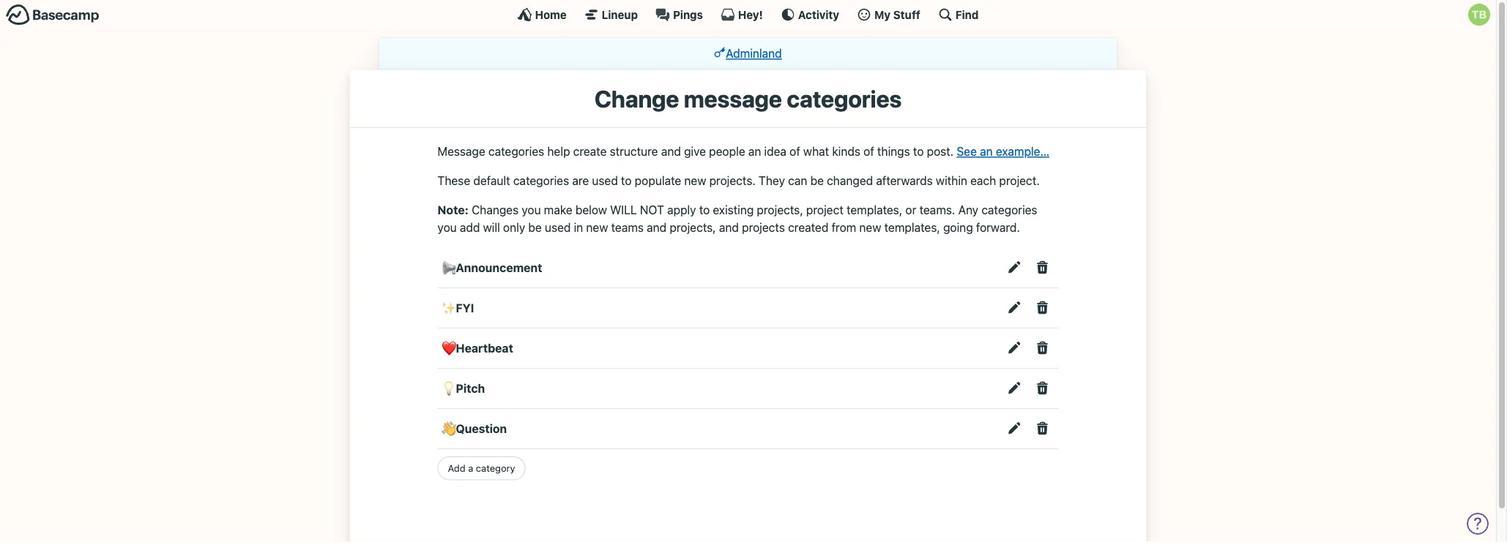 Task type: describe. For each thing, give the bounding box(es) containing it.
home
[[535, 8, 567, 21]]

kinds
[[833, 145, 861, 158]]

help
[[548, 145, 570, 158]]

💡
[[441, 382, 453, 396]]

find
[[956, 8, 979, 21]]

things
[[878, 145, 911, 158]]

message
[[438, 145, 486, 158]]

find button
[[938, 7, 979, 22]]

switch accounts image
[[6, 4, 100, 26]]

can
[[788, 174, 808, 188]]

lineup link
[[584, 7, 638, 22]]

📢
[[441, 261, 453, 275]]

give
[[684, 145, 706, 158]]

activity link
[[781, 7, 840, 22]]

add
[[448, 463, 466, 474]]

✨ fyi
[[441, 301, 474, 315]]

change
[[595, 85, 679, 112]]

👋
[[441, 422, 453, 436]]

these default categories are used to populate new projects. they can be changed afterwards within each project.
[[438, 174, 1040, 188]]

idea
[[765, 145, 787, 158]]

changes
[[472, 203, 519, 217]]

0 vertical spatial used
[[592, 174, 618, 188]]

existing
[[713, 203, 754, 217]]

only
[[503, 221, 526, 235]]

projects
[[742, 221, 785, 235]]

change message categories
[[595, 85, 902, 112]]

people
[[709, 145, 746, 158]]

1 horizontal spatial you
[[522, 203, 541, 217]]

they
[[759, 174, 785, 188]]

example…
[[996, 145, 1050, 158]]

add
[[460, 221, 480, 235]]

hey! button
[[721, 7, 763, 22]]

post.
[[927, 145, 954, 158]]

adminland
[[726, 47, 782, 60]]

add a category
[[448, 463, 515, 474]]

my stuff button
[[857, 7, 921, 22]]

and down not in the left top of the page
[[647, 221, 667, 235]]

each
[[971, 174, 997, 188]]

will
[[483, 221, 500, 235]]

create
[[573, 145, 607, 158]]

categories up default on the left
[[489, 145, 545, 158]]

💡 pitch
[[441, 382, 485, 396]]

default
[[474, 174, 510, 188]]

main element
[[0, 0, 1497, 29]]

created
[[788, 221, 829, 235]]

projects.
[[710, 174, 756, 188]]

going
[[944, 221, 974, 235]]

what
[[804, 145, 830, 158]]

❤️
[[441, 342, 453, 356]]

used inside changes you make below will not apply to existing projects, project templates, or teams. any categories you add will only be used in new teams and projects, and projects created from new templates, going forward.
[[545, 221, 571, 235]]

see
[[957, 145, 977, 158]]

see an example… button
[[957, 143, 1050, 160]]

fyi
[[456, 301, 474, 315]]

these
[[438, 174, 470, 188]]

teams.
[[920, 203, 956, 217]]

are
[[572, 174, 589, 188]]

not
[[640, 203, 664, 217]]

2 horizontal spatial to
[[914, 145, 924, 158]]

pings button
[[656, 7, 703, 22]]

apply
[[668, 203, 696, 217]]

1 horizontal spatial new
[[685, 174, 707, 188]]

2 an from the left
[[980, 145, 993, 158]]

to inside changes you make below will not apply to existing projects, project templates, or teams. any categories you add will only be used in new teams and projects, and projects created from new templates, going forward.
[[700, 203, 710, 217]]

make
[[544, 203, 573, 217]]



Task type: locate. For each thing, give the bounding box(es) containing it.
0 horizontal spatial of
[[790, 145, 801, 158]]

populate
[[635, 174, 682, 188]]

templates,
[[847, 203, 903, 217], [885, 221, 941, 235]]

to left the post. on the top right of page
[[914, 145, 924, 158]]

categories up kinds
[[787, 85, 902, 112]]

my
[[875, 8, 891, 21]]

0 vertical spatial templates,
[[847, 203, 903, 217]]

0 vertical spatial to
[[914, 145, 924, 158]]

from
[[832, 221, 857, 235]]

and down the existing
[[719, 221, 739, 235]]

an
[[749, 145, 761, 158], [980, 145, 993, 158]]

lineup
[[602, 8, 638, 21]]

1 vertical spatial used
[[545, 221, 571, 235]]

0 horizontal spatial to
[[621, 174, 632, 188]]

changes you make below will not apply to existing projects, project templates, or teams. any categories you add will only be used in new teams and projects, and projects created from new templates, going forward.
[[438, 203, 1038, 235]]

1 horizontal spatial of
[[864, 145, 875, 158]]

pitch
[[456, 382, 485, 396]]

add a category button
[[438, 457, 526, 481]]

2 vertical spatial to
[[700, 203, 710, 217]]

of right kinds
[[864, 145, 875, 158]]

1 horizontal spatial be
[[811, 174, 824, 188]]

2 of from the left
[[864, 145, 875, 158]]

0 horizontal spatial an
[[749, 145, 761, 158]]

adminland link
[[715, 47, 782, 60]]

message categories help create structure and give people an idea of what kinds of things to post. see an example…
[[438, 145, 1050, 158]]

1 horizontal spatial an
[[980, 145, 993, 158]]

will
[[610, 203, 637, 217]]

forward.
[[977, 221, 1020, 235]]

tim burton image
[[1469, 4, 1491, 26]]

heartbeat
[[456, 342, 514, 356]]

be inside changes you make below will not apply to existing projects, project templates, or teams. any categories you add will only be used in new teams and projects, and projects created from new templates, going forward.
[[529, 221, 542, 235]]

0 horizontal spatial projects,
[[670, 221, 716, 235]]

0 vertical spatial projects,
[[757, 203, 804, 217]]

pings
[[673, 8, 703, 21]]

to
[[914, 145, 924, 158], [621, 174, 632, 188], [700, 203, 710, 217]]

1 vertical spatial projects,
[[670, 221, 716, 235]]

be
[[811, 174, 824, 188], [529, 221, 542, 235]]

within
[[936, 174, 968, 188]]

announcement
[[456, 261, 543, 275]]

afterwards
[[877, 174, 933, 188]]

used right are
[[592, 174, 618, 188]]

note:
[[438, 203, 469, 217]]

to up will
[[621, 174, 632, 188]]

and
[[661, 145, 681, 158], [647, 221, 667, 235], [719, 221, 739, 235]]

categories up make
[[514, 174, 569, 188]]

below
[[576, 203, 607, 217]]

1 an from the left
[[749, 145, 761, 158]]

new
[[685, 174, 707, 188], [586, 221, 608, 235], [860, 221, 882, 235]]

👋 question
[[441, 422, 507, 436]]

in
[[574, 221, 583, 235]]

a
[[468, 463, 474, 474]]

1 vertical spatial you
[[438, 221, 457, 235]]

an right see at the right of page
[[980, 145, 993, 158]]

teams
[[611, 221, 644, 235]]

be right can
[[811, 174, 824, 188]]

my stuff
[[875, 8, 921, 21]]

1 horizontal spatial used
[[592, 174, 618, 188]]

question
[[456, 422, 507, 436]]

changed
[[827, 174, 873, 188]]

categories inside changes you make below will not apply to existing projects, project templates, or teams. any categories you add will only be used in new teams and projects, and projects created from new templates, going forward.
[[982, 203, 1038, 217]]

any
[[959, 203, 979, 217]]

project.
[[1000, 174, 1040, 188]]

used
[[592, 174, 618, 188], [545, 221, 571, 235]]

new down give
[[685, 174, 707, 188]]

new right from
[[860, 221, 882, 235]]

✨
[[441, 301, 453, 315]]

❤️ heartbeat
[[441, 342, 514, 356]]

0 horizontal spatial you
[[438, 221, 457, 235]]

an left the idea
[[749, 145, 761, 158]]

message
[[684, 85, 782, 112]]

you
[[522, 203, 541, 217], [438, 221, 457, 235]]

projects, up projects at the top of page
[[757, 203, 804, 217]]

be right only
[[529, 221, 542, 235]]

categories up forward. on the top
[[982, 203, 1038, 217]]

templates, down the or
[[885, 221, 941, 235]]

0 vertical spatial be
[[811, 174, 824, 188]]

to right apply
[[700, 203, 710, 217]]

structure
[[610, 145, 658, 158]]

templates, up from
[[847, 203, 903, 217]]

new down below
[[586, 221, 608, 235]]

1 horizontal spatial projects,
[[757, 203, 804, 217]]

📢 announcement
[[441, 261, 543, 275]]

2 horizontal spatial new
[[860, 221, 882, 235]]

you down note:
[[438, 221, 457, 235]]

1 vertical spatial templates,
[[885, 221, 941, 235]]

1 of from the left
[[790, 145, 801, 158]]

project
[[807, 203, 844, 217]]

stuff
[[894, 8, 921, 21]]

1 vertical spatial to
[[621, 174, 632, 188]]

hey!
[[738, 8, 763, 21]]

category
[[476, 463, 515, 474]]

of right the idea
[[790, 145, 801, 158]]

0 horizontal spatial used
[[545, 221, 571, 235]]

1 vertical spatial be
[[529, 221, 542, 235]]

1 horizontal spatial to
[[700, 203, 710, 217]]

you up only
[[522, 203, 541, 217]]

and left give
[[661, 145, 681, 158]]

of
[[790, 145, 801, 158], [864, 145, 875, 158]]

or
[[906, 203, 917, 217]]

projects,
[[757, 203, 804, 217], [670, 221, 716, 235]]

projects, down apply
[[670, 221, 716, 235]]

0 vertical spatial you
[[522, 203, 541, 217]]

home link
[[518, 7, 567, 22]]

categories
[[787, 85, 902, 112], [489, 145, 545, 158], [514, 174, 569, 188], [982, 203, 1038, 217]]

activity
[[798, 8, 840, 21]]

used down make
[[545, 221, 571, 235]]

0 horizontal spatial new
[[586, 221, 608, 235]]

0 horizontal spatial be
[[529, 221, 542, 235]]



Task type: vqa. For each thing, say whether or not it's contained in the screenshot.
Dec related to 11 Dec
no



